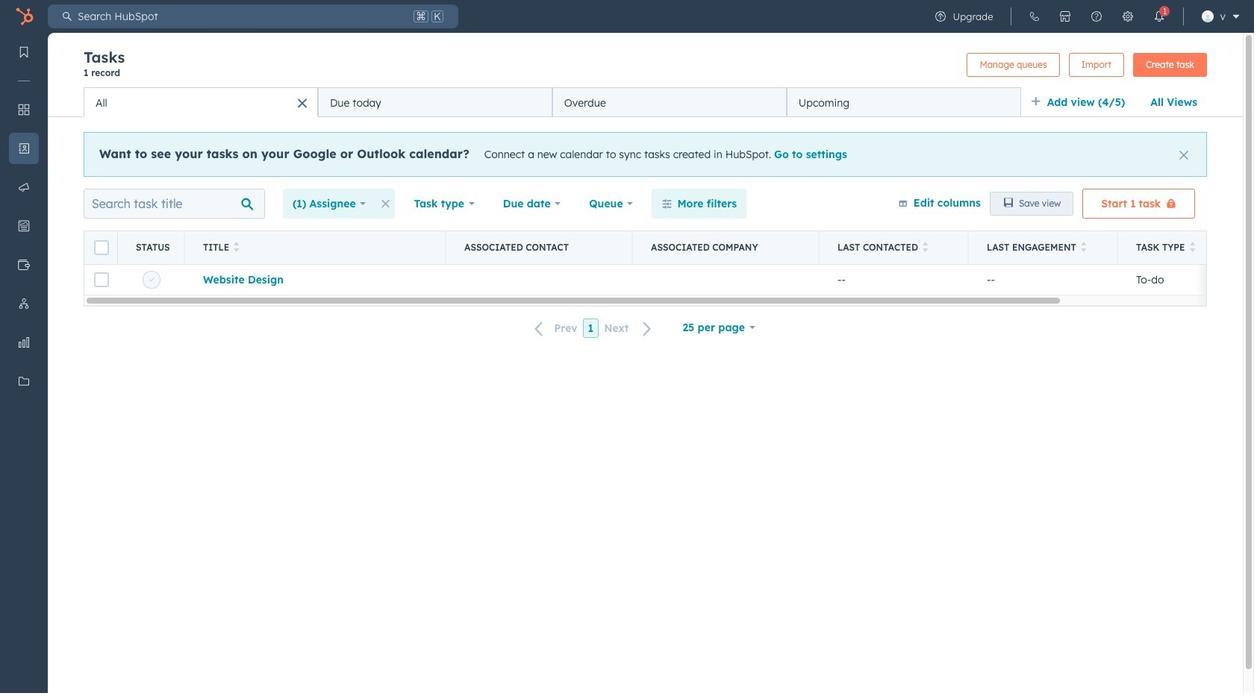 Task type: vqa. For each thing, say whether or not it's contained in the screenshot.
first Press to sort. image from the right
yes



Task type: describe. For each thing, give the bounding box(es) containing it.
4 column header from the left
[[633, 232, 820, 264]]

Search HubSpot search field
[[72, 4, 411, 28]]

close image
[[1180, 151, 1189, 160]]

marketplaces image
[[1060, 10, 1072, 22]]

3 press to sort. element from the left
[[1081, 242, 1087, 254]]

press to sort. image
[[234, 242, 240, 252]]

2 press to sort. element from the left
[[923, 242, 929, 254]]

2 column header from the left
[[118, 232, 185, 264]]

Search task title search field
[[84, 189, 265, 219]]

jacob rogers image
[[1203, 10, 1215, 22]]



Task type: locate. For each thing, give the bounding box(es) containing it.
notifications: 1 unseen image
[[1154, 10, 1166, 22]]

2 press to sort. image from the left
[[1081, 242, 1087, 252]]

1 horizontal spatial press to sort. image
[[1081, 242, 1087, 252]]

press to sort. image for 3rd press to sort. element from the right
[[923, 242, 929, 252]]

task status: not completed image
[[149, 277, 155, 283]]

tab list
[[84, 87, 1022, 117]]

3 press to sort. image from the left
[[1190, 242, 1196, 252]]

column header
[[84, 232, 118, 264], [118, 232, 185, 264], [447, 232, 633, 264], [633, 232, 820, 264]]

4 press to sort. element from the left
[[1190, 242, 1196, 254]]

1 column header from the left
[[84, 232, 118, 264]]

press to sort. image for 3rd press to sort. element from the left
[[1081, 242, 1087, 252]]

help image
[[1092, 10, 1104, 22]]

press to sort. image
[[923, 242, 929, 252], [1081, 242, 1087, 252], [1190, 242, 1196, 252]]

press to sort. element
[[234, 242, 240, 254], [923, 242, 929, 254], [1081, 242, 1087, 254], [1190, 242, 1196, 254]]

settings image
[[1123, 10, 1135, 22]]

banner
[[84, 48, 1208, 87]]

2 horizontal spatial press to sort. image
[[1190, 242, 1196, 252]]

press to sort. image for fourth press to sort. element
[[1190, 242, 1196, 252]]

0 horizontal spatial press to sort. image
[[923, 242, 929, 252]]

menu
[[926, 0, 1246, 33], [0, 33, 48, 657]]

1 horizontal spatial menu
[[926, 0, 1246, 33]]

bookmarks image
[[18, 46, 30, 58]]

1 press to sort. image from the left
[[923, 242, 929, 252]]

3 column header from the left
[[447, 232, 633, 264]]

pagination navigation
[[526, 319, 661, 339]]

alert
[[84, 132, 1208, 177]]

0 horizontal spatial menu
[[0, 33, 48, 657]]

1 press to sort. element from the left
[[234, 242, 240, 254]]



